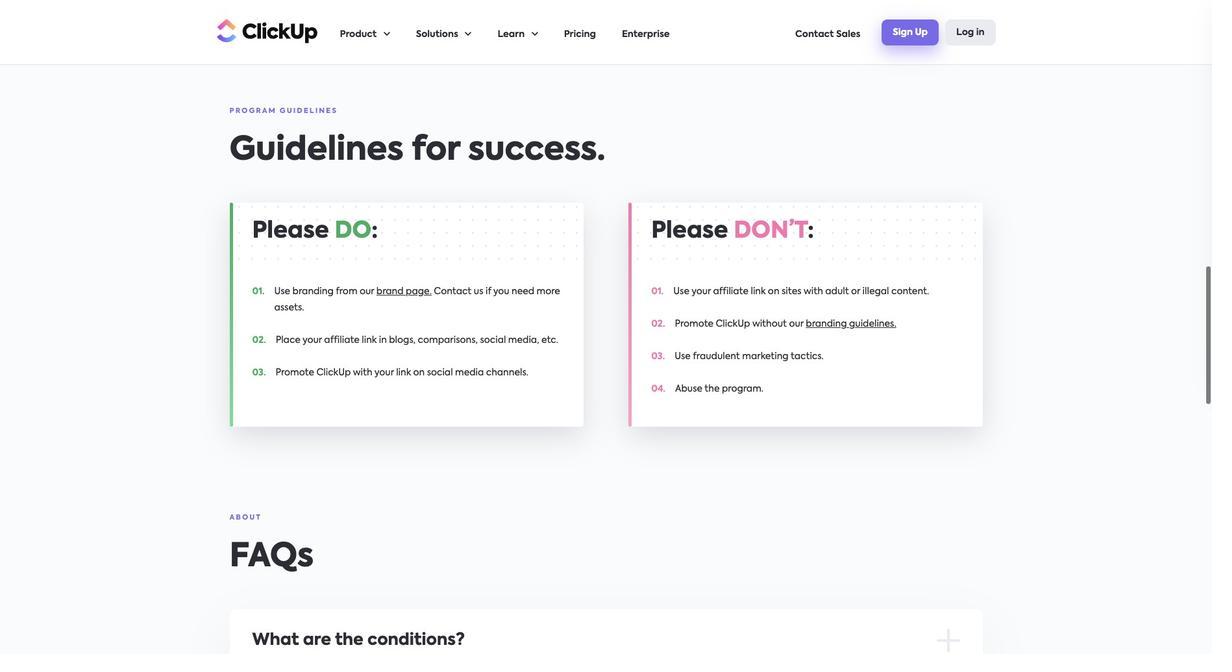 Task type: vqa. For each thing, say whether or not it's contained in the screenshot.
Campaign inside button
no



Task type: describe. For each thing, give the bounding box(es) containing it.
please do :
[[252, 220, 378, 243]]

tactics.
[[791, 352, 824, 361]]

01. for please do :
[[252, 287, 265, 296]]

conditions?
[[368, 632, 465, 649]]

1 vertical spatial on
[[414, 368, 425, 377]]

more
[[537, 287, 561, 296]]

faqs
[[230, 541, 314, 574]]

brand
[[377, 287, 404, 296]]

04.
[[652, 385, 666, 394]]

you
[[494, 287, 510, 296]]

guidelines.
[[850, 320, 897, 329]]

02. for please don't :
[[652, 320, 666, 329]]

program.
[[722, 385, 764, 394]]

link for in
[[362, 336, 377, 345]]

03. for please do :
[[252, 368, 266, 377]]

abuse the program.
[[676, 385, 764, 394]]

1 horizontal spatial your
[[375, 368, 394, 377]]

pricing
[[564, 30, 596, 39]]

about
[[230, 515, 262, 522]]

do
[[335, 220, 372, 243]]

don't
[[734, 220, 808, 243]]

adult
[[826, 287, 850, 296]]

please for please don't :
[[652, 220, 729, 243]]

or
[[852, 287, 861, 296]]

what
[[252, 632, 299, 649]]

program
[[230, 108, 277, 115]]

promote for promote clickup without our branding                           guidelines.
[[675, 320, 714, 329]]

us
[[474, 287, 484, 296]]

product button
[[340, 1, 390, 64]]

are
[[303, 632, 331, 649]]

learn button
[[498, 1, 538, 64]]

program guidelines
[[230, 108, 338, 115]]

media
[[455, 368, 484, 377]]

1 vertical spatial in
[[379, 336, 387, 345]]

guidelines for success.
[[230, 134, 606, 167]]

contact                         us if you need more assets.
[[274, 287, 561, 313]]

without
[[753, 320, 787, 329]]

our for from
[[360, 287, 374, 296]]

sign up button
[[883, 19, 940, 45]]

for
[[412, 134, 460, 167]]

sign up
[[894, 28, 928, 37]]

1 horizontal spatial social
[[480, 336, 506, 345]]

use your affiliate link on sites with adult or illegal content.
[[674, 287, 930, 296]]

marketing
[[743, 352, 789, 361]]

place your affiliate link in blogs, comparisons, social media, etc.
[[276, 336, 559, 345]]

promote clickup with your link on social media channels.
[[276, 368, 529, 377]]

what are the conditions?
[[252, 632, 465, 649]]

1 horizontal spatial with
[[804, 287, 824, 296]]

log
[[957, 28, 975, 37]]

our for without
[[790, 320, 804, 329]]

log in link
[[946, 19, 996, 45]]

content.
[[892, 287, 930, 296]]

0 vertical spatial branding
[[293, 287, 334, 296]]

1 vertical spatial branding
[[807, 320, 848, 329]]

comparisons,
[[418, 336, 478, 345]]

contact for sales
[[796, 30, 835, 39]]

brand page. link
[[377, 287, 432, 296]]

1 vertical spatial the
[[335, 632, 364, 649]]

main navigation element
[[340, 1, 996, 64]]

use for use branding from our brand page.
[[274, 287, 291, 296]]

01. for please don't :
[[652, 287, 664, 296]]

1 horizontal spatial on
[[768, 287, 780, 296]]

success.
[[468, 134, 606, 167]]

affiliate for in
[[324, 336, 360, 345]]

0 vertical spatial guidelines
[[280, 108, 338, 115]]

use for use your affiliate link on sites with adult or illegal content.
[[674, 287, 690, 296]]

from
[[336, 287, 358, 296]]

assets.
[[274, 303, 304, 313]]

: for please don't :
[[808, 220, 815, 243]]

use branding from our brand page.
[[274, 287, 432, 296]]



Task type: locate. For each thing, give the bounding box(es) containing it.
2 01. from the left
[[652, 287, 664, 296]]

link left the sites
[[751, 287, 766, 296]]

1 horizontal spatial 03.
[[652, 352, 665, 361]]

2 horizontal spatial your
[[692, 287, 711, 296]]

1 vertical spatial with
[[353, 368, 373, 377]]

0 vertical spatial with
[[804, 287, 824, 296]]

if
[[486, 287, 492, 296]]

:
[[372, 220, 378, 243], [808, 220, 815, 243]]

1 vertical spatial social
[[427, 368, 453, 377]]

0 vertical spatial affiliate
[[714, 287, 749, 296]]

contact for us
[[434, 287, 472, 296]]

the
[[705, 385, 720, 394], [335, 632, 364, 649]]

promote for promote clickup with your link on social media channels.
[[276, 368, 314, 377]]

1 horizontal spatial link
[[396, 368, 411, 377]]

your
[[692, 287, 711, 296], [303, 336, 322, 345], [375, 368, 394, 377]]

0 vertical spatial in
[[977, 28, 985, 37]]

media,
[[509, 336, 540, 345]]

1 : from the left
[[372, 220, 378, 243]]

up
[[916, 28, 928, 37]]

on
[[768, 287, 780, 296], [414, 368, 425, 377]]

fraudulent
[[693, 352, 741, 361]]

1 horizontal spatial 01.
[[652, 287, 664, 296]]

pricing link
[[564, 1, 596, 64]]

1 vertical spatial your
[[303, 336, 322, 345]]

1 vertical spatial affiliate
[[324, 336, 360, 345]]

1 horizontal spatial branding
[[807, 320, 848, 329]]

in
[[977, 28, 985, 37], [379, 336, 387, 345]]

contact left us
[[434, 287, 472, 296]]

promote
[[675, 320, 714, 329], [276, 368, 314, 377]]

on down the place your affiliate link in blogs, comparisons, social media, etc.
[[414, 368, 425, 377]]

clickup for without
[[716, 320, 751, 329]]

your for use
[[692, 287, 711, 296]]

guidelines right program
[[280, 108, 338, 115]]

0 horizontal spatial 02.
[[252, 336, 266, 345]]

log in
[[957, 28, 985, 37]]

product
[[340, 30, 377, 39]]

1 please from the left
[[252, 220, 329, 243]]

1 horizontal spatial clickup
[[716, 320, 751, 329]]

0 horizontal spatial our
[[360, 287, 374, 296]]

place
[[276, 336, 301, 345]]

1 vertical spatial link
[[362, 336, 377, 345]]

our right the without on the right
[[790, 320, 804, 329]]

0 horizontal spatial affiliate
[[324, 336, 360, 345]]

channels.
[[486, 368, 529, 377]]

your for place
[[303, 336, 322, 345]]

2 please from the left
[[652, 220, 729, 243]]

with
[[804, 287, 824, 296], [353, 368, 373, 377]]

social left media
[[427, 368, 453, 377]]

0 horizontal spatial your
[[303, 336, 322, 345]]

: for please do :
[[372, 220, 378, 243]]

link
[[751, 287, 766, 296], [362, 336, 377, 345], [396, 368, 411, 377]]

contact left sales at the right top of the page
[[796, 30, 835, 39]]

need
[[512, 287, 535, 296]]

clickup
[[716, 320, 751, 329], [317, 368, 351, 377]]

branding down adult
[[807, 320, 848, 329]]

02.
[[652, 320, 666, 329], [252, 336, 266, 345]]

contact inside main navigation element
[[796, 30, 835, 39]]

0 vertical spatial your
[[692, 287, 711, 296]]

1 horizontal spatial 02.
[[652, 320, 666, 329]]

0 vertical spatial 02.
[[652, 320, 666, 329]]

1 horizontal spatial please
[[652, 220, 729, 243]]

0 horizontal spatial clickup
[[317, 368, 351, 377]]

1 01. from the left
[[252, 287, 265, 296]]

0 vertical spatial contact
[[796, 30, 835, 39]]

0 vertical spatial clickup
[[716, 320, 751, 329]]

affiliate down please don't :
[[714, 287, 749, 296]]

please for please do :
[[252, 220, 329, 243]]

1 vertical spatial 02.
[[252, 336, 266, 345]]

2 horizontal spatial link
[[751, 287, 766, 296]]

0 vertical spatial link
[[751, 287, 766, 296]]

use for use fraudulent marketing tactics.
[[675, 352, 691, 361]]

2 : from the left
[[808, 220, 815, 243]]

0 horizontal spatial 03.
[[252, 368, 266, 377]]

1 vertical spatial our
[[790, 320, 804, 329]]

0 horizontal spatial link
[[362, 336, 377, 345]]

0 horizontal spatial on
[[414, 368, 425, 377]]

01.
[[252, 287, 265, 296], [652, 287, 664, 296]]

2 vertical spatial your
[[375, 368, 394, 377]]

1 horizontal spatial promote
[[675, 320, 714, 329]]

sales
[[837, 30, 861, 39]]

0 horizontal spatial please
[[252, 220, 329, 243]]

1 horizontal spatial in
[[977, 28, 985, 37]]

list containing product
[[340, 1, 796, 64]]

learn
[[498, 30, 525, 39]]

social
[[480, 336, 506, 345], [427, 368, 453, 377]]

illegal
[[863, 287, 890, 296]]

0 horizontal spatial 01.
[[252, 287, 265, 296]]

1 horizontal spatial contact
[[796, 30, 835, 39]]

solutions button
[[416, 1, 472, 64]]

0 horizontal spatial branding
[[293, 287, 334, 296]]

social left media,
[[480, 336, 506, 345]]

0 vertical spatial social
[[480, 336, 506, 345]]

branding up assets.
[[293, 287, 334, 296]]

promote clickup without our branding                           guidelines.
[[675, 320, 897, 329]]

2 vertical spatial link
[[396, 368, 411, 377]]

link down blogs,
[[396, 368, 411, 377]]

with right the sites
[[804, 287, 824, 296]]

etc.
[[542, 336, 559, 345]]

enterprise
[[622, 30, 670, 39]]

in left blogs,
[[379, 336, 387, 345]]

please
[[252, 220, 329, 243], [652, 220, 729, 243]]

guidelines
[[280, 108, 338, 115], [230, 134, 404, 167]]

use
[[274, 287, 291, 296], [674, 287, 690, 296], [675, 352, 691, 361]]

our right from
[[360, 287, 374, 296]]

affiliate for on
[[714, 287, 749, 296]]

solutions
[[416, 30, 459, 39]]

enterprise link
[[622, 1, 670, 64]]

branding                           guidelines. link
[[807, 320, 897, 329]]

0 horizontal spatial contact
[[434, 287, 472, 296]]

contact sales link
[[796, 1, 861, 64]]

link for on
[[751, 287, 766, 296]]

0 horizontal spatial with
[[353, 368, 373, 377]]

list
[[340, 1, 796, 64]]

sites
[[782, 287, 802, 296]]

the right the abuse
[[705, 385, 720, 394]]

1 vertical spatial clickup
[[317, 368, 351, 377]]

page.
[[406, 287, 432, 296]]

clickup for with
[[317, 368, 351, 377]]

0 horizontal spatial :
[[372, 220, 378, 243]]

1 horizontal spatial our
[[790, 320, 804, 329]]

1 vertical spatial guidelines
[[230, 134, 404, 167]]

0 horizontal spatial in
[[379, 336, 387, 345]]

link left blogs,
[[362, 336, 377, 345]]

03. for please don't :
[[652, 352, 665, 361]]

abuse
[[676, 385, 703, 394]]

the right are at the bottom of page
[[335, 632, 364, 649]]

1 vertical spatial 03.
[[252, 368, 266, 377]]

0 horizontal spatial the
[[335, 632, 364, 649]]

1 vertical spatial promote
[[276, 368, 314, 377]]

1 horizontal spatial the
[[705, 385, 720, 394]]

in right log
[[977, 28, 985, 37]]

0 vertical spatial our
[[360, 287, 374, 296]]

branding
[[293, 287, 334, 296], [807, 320, 848, 329]]

sign
[[894, 28, 913, 37]]

blogs,
[[389, 336, 416, 345]]

promote down 'place'
[[276, 368, 314, 377]]

0 vertical spatial on
[[768, 287, 780, 296]]

promote up fraudulent at right bottom
[[675, 320, 714, 329]]

0 vertical spatial 03.
[[652, 352, 665, 361]]

affiliate
[[714, 287, 749, 296], [324, 336, 360, 345]]

contact sales
[[796, 30, 861, 39]]

contact
[[796, 30, 835, 39], [434, 287, 472, 296]]

0 vertical spatial promote
[[675, 320, 714, 329]]

: up brand
[[372, 220, 378, 243]]

1 horizontal spatial affiliate
[[714, 287, 749, 296]]

02. for please do :
[[252, 336, 266, 345]]

0 vertical spatial the
[[705, 385, 720, 394]]

03.
[[652, 352, 665, 361], [252, 368, 266, 377]]

on left the sites
[[768, 287, 780, 296]]

contact inside contact                         us if you need more assets.
[[434, 287, 472, 296]]

: up use your affiliate link on sites with adult or illegal content.
[[808, 220, 815, 243]]

our
[[360, 287, 374, 296], [790, 320, 804, 329]]

1 vertical spatial contact
[[434, 287, 472, 296]]

with down the place your affiliate link in blogs, comparisons, social media, etc.
[[353, 368, 373, 377]]

please don't :
[[652, 220, 815, 243]]

use fraudulent marketing tactics.
[[675, 352, 824, 361]]

0 horizontal spatial promote
[[276, 368, 314, 377]]

guidelines down program guidelines
[[230, 134, 404, 167]]

0 horizontal spatial social
[[427, 368, 453, 377]]

affiliate down from
[[324, 336, 360, 345]]

1 horizontal spatial :
[[808, 220, 815, 243]]



